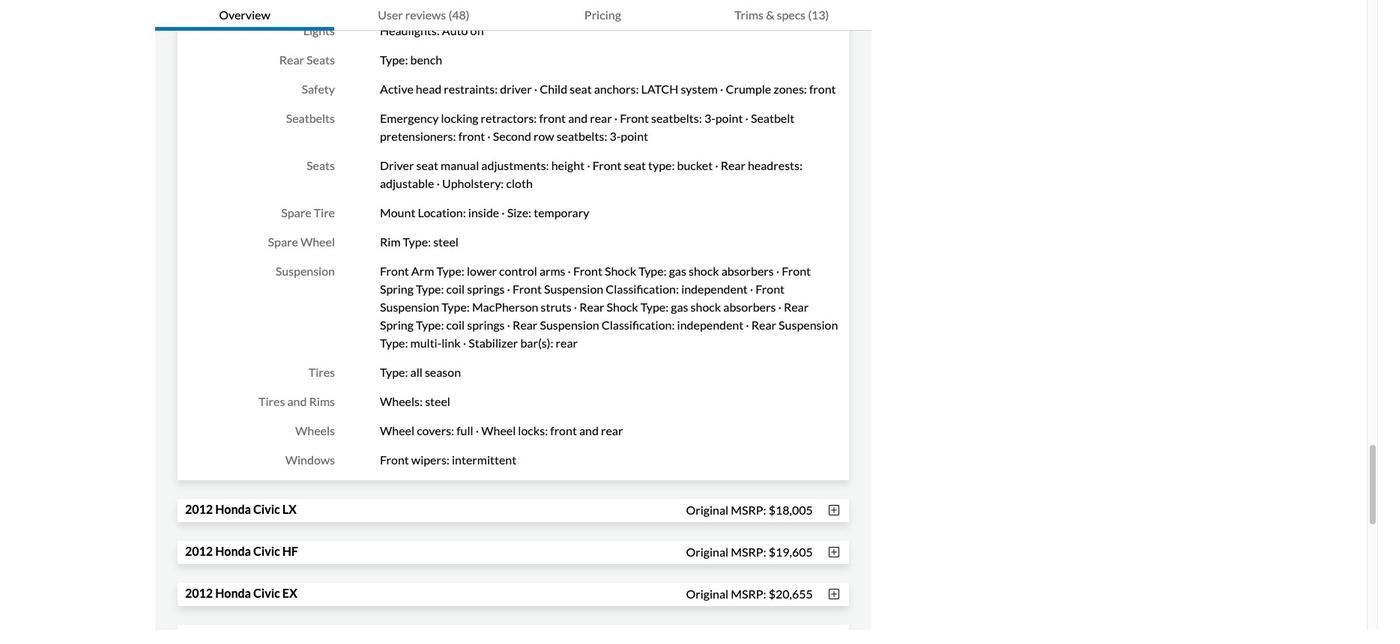 Task type: locate. For each thing, give the bounding box(es) containing it.
link
[[442, 336, 461, 350]]

0 vertical spatial civic
[[253, 502, 280, 516]]

1 springs from the top
[[467, 282, 505, 296]]

shock
[[605, 264, 636, 278], [607, 300, 638, 314]]

second
[[493, 129, 531, 143]]

0 vertical spatial absorbers
[[722, 264, 774, 278]]

shock right arms
[[605, 264, 636, 278]]

pretensioners:
[[380, 129, 456, 143]]

1 horizontal spatial point
[[716, 111, 743, 125]]

rear inside "emergency locking retractors: front and rear · front seatbelts: 3-point · seatbelt pretensioners: front · second row seatbelts: 3-point"
[[590, 111, 612, 125]]

civic left ex
[[253, 586, 280, 600]]

0 vertical spatial seats
[[307, 52, 335, 67]]

off
[[470, 23, 485, 37]]

civic for ex
[[253, 586, 280, 600]]

0 vertical spatial coil
[[446, 282, 465, 296]]

civic left lx
[[253, 502, 280, 516]]

upholstery:
[[442, 176, 504, 190]]

auto
[[442, 23, 468, 37]]

0 vertical spatial steel
[[433, 235, 459, 249]]

honda up the 2012 honda civic hf
[[215, 502, 251, 516]]

2 honda from the top
[[215, 544, 251, 558]]

1 vertical spatial rear
[[556, 336, 578, 350]]

3 civic from the top
[[253, 586, 280, 600]]

1 2012 from the top
[[185, 502, 213, 516]]

spring up the multi-
[[380, 318, 414, 332]]

0 vertical spatial rear
[[590, 111, 612, 125]]

type:
[[380, 52, 408, 67], [403, 235, 431, 249], [437, 264, 465, 278], [639, 264, 667, 278], [416, 282, 444, 296], [442, 300, 470, 314], [641, 300, 669, 314], [416, 318, 444, 332], [380, 336, 408, 350], [380, 365, 408, 379]]

0 vertical spatial springs
[[467, 282, 505, 296]]

seat left type:
[[624, 158, 646, 172]]

wheels
[[295, 424, 335, 438]]

tab list containing overview
[[155, 0, 872, 31]]

0 horizontal spatial tires
[[259, 394, 285, 409]]

crumple
[[726, 82, 772, 96]]

seats up the tire
[[307, 158, 335, 172]]

1 vertical spatial and
[[287, 394, 307, 409]]

0 vertical spatial original
[[686, 503, 729, 517]]

and down active head restraints: driver · child seat anchors: latch system · crumple zones: front
[[568, 111, 588, 125]]

2012
[[185, 502, 213, 516], [185, 544, 213, 558], [185, 586, 213, 600]]

wheel covers: full · wheel locks: front and rear
[[380, 424, 623, 438]]

original for original msrp: $19,605
[[686, 545, 729, 559]]

2 vertical spatial msrp:
[[731, 587, 767, 601]]

steel down location:
[[433, 235, 459, 249]]

msrp: down the original msrp: $18,005 on the bottom of page
[[731, 545, 767, 559]]

msrp:
[[731, 503, 767, 517], [731, 545, 767, 559], [731, 587, 767, 601]]

3 original from the top
[[686, 587, 729, 601]]

seat up adjustable
[[416, 158, 438, 172]]

tires for tires and rims
[[259, 394, 285, 409]]

and right locks:
[[579, 424, 599, 438]]

original up original msrp: $20,655
[[686, 545, 729, 559]]

covers:
[[417, 424, 454, 438]]

point down crumple
[[716, 111, 743, 125]]

civic for hf
[[253, 544, 280, 558]]

front right zones:
[[810, 82, 836, 96]]

tires
[[309, 365, 335, 379], [259, 394, 285, 409]]

0 vertical spatial spare
[[281, 205, 312, 220]]

original msrp: $19,605
[[686, 545, 813, 559]]

2 2012 from the top
[[185, 544, 213, 558]]

original up original msrp: $19,605
[[686, 503, 729, 517]]

1 vertical spatial 3-
[[610, 129, 621, 143]]

1 vertical spatial classification:
[[602, 318, 675, 332]]

headlights: auto off
[[380, 23, 485, 37]]

spring
[[380, 282, 414, 296], [380, 318, 414, 332]]

plus square image for $20,655
[[827, 588, 842, 600]]

classification:
[[606, 282, 679, 296], [602, 318, 675, 332]]

arms
[[540, 264, 566, 278]]

1 vertical spatial spring
[[380, 318, 414, 332]]

seatbelts:
[[651, 111, 702, 125], [557, 129, 608, 143]]

arm
[[411, 264, 434, 278]]

0 horizontal spatial point
[[621, 129, 648, 143]]

plus square image right $20,655
[[827, 588, 842, 600]]

2 plus square image from the top
[[827, 588, 842, 600]]

2012 honda civic lx
[[185, 502, 297, 516]]

0 vertical spatial shock
[[689, 264, 719, 278]]

springs
[[467, 282, 505, 296], [467, 318, 505, 332]]

spare down spare tire
[[268, 235, 298, 249]]

2 original from the top
[[686, 545, 729, 559]]

0 vertical spatial 2012
[[185, 502, 213, 516]]

1 vertical spatial seatbelts:
[[557, 129, 608, 143]]

tab list
[[155, 0, 872, 31]]

1 vertical spatial honda
[[215, 544, 251, 558]]

1 plus square image from the top
[[827, 546, 842, 558]]

springs down lower
[[467, 282, 505, 296]]

1 vertical spatial msrp:
[[731, 545, 767, 559]]

1 vertical spatial 2012
[[185, 544, 213, 558]]

3 honda from the top
[[215, 586, 251, 600]]

stabilizer
[[469, 336, 518, 350]]

1 vertical spatial tires
[[259, 394, 285, 409]]

2012 up the 2012 honda civic hf
[[185, 502, 213, 516]]

rear
[[279, 52, 304, 67], [721, 158, 746, 172], [580, 300, 605, 314], [784, 300, 809, 314], [513, 318, 538, 332], [752, 318, 777, 332]]

1 msrp: from the top
[[731, 503, 767, 517]]

macpherson
[[472, 300, 539, 314]]

absorbers
[[722, 264, 774, 278], [724, 300, 776, 314]]

msrp: down original msrp: $19,605
[[731, 587, 767, 601]]

2 vertical spatial original
[[686, 587, 729, 601]]

2012 down the 2012 honda civic hf
[[185, 586, 213, 600]]

springs up stabilizer
[[467, 318, 505, 332]]

steel up covers:
[[425, 394, 450, 409]]

seatbelts: up height
[[557, 129, 608, 143]]

point
[[716, 111, 743, 125], [621, 129, 648, 143]]

honda down the 2012 honda civic hf
[[215, 586, 251, 600]]

wheel
[[301, 235, 335, 249], [380, 424, 415, 438], [481, 424, 516, 438]]

original down original msrp: $19,605
[[686, 587, 729, 601]]

emergency
[[380, 111, 439, 125]]

honda
[[215, 502, 251, 516], [215, 544, 251, 558], [215, 586, 251, 600]]

zones:
[[774, 82, 807, 96]]

full
[[457, 424, 474, 438]]

shock
[[689, 264, 719, 278], [691, 300, 721, 314]]

1 horizontal spatial tires
[[309, 365, 335, 379]]

0 vertical spatial independent
[[682, 282, 748, 296]]

3-
[[705, 111, 716, 125], [610, 129, 621, 143]]

and inside "emergency locking retractors: front and rear · front seatbelts: 3-point · seatbelt pretensioners: front · second row seatbelts: 3-point"
[[568, 111, 588, 125]]

0 vertical spatial msrp:
[[731, 503, 767, 517]]

1 vertical spatial plus square image
[[827, 588, 842, 600]]

1 vertical spatial civic
[[253, 544, 280, 558]]

front inside "emergency locking retractors: front and rear · front seatbelts: 3-point · seatbelt pretensioners: front · second row seatbelts: 3-point"
[[620, 111, 649, 125]]

0 vertical spatial and
[[568, 111, 588, 125]]

2 vertical spatial honda
[[215, 586, 251, 600]]

0 vertical spatial honda
[[215, 502, 251, 516]]

struts
[[541, 300, 572, 314]]

rim type: steel
[[380, 235, 459, 249]]

1 vertical spatial steel
[[425, 394, 450, 409]]

original
[[686, 503, 729, 517], [686, 545, 729, 559], [686, 587, 729, 601]]

2 vertical spatial civic
[[253, 586, 280, 600]]

honda for 2012 honda civic hf
[[215, 544, 251, 558]]

3 2012 from the top
[[185, 586, 213, 600]]

rims
[[309, 394, 335, 409]]

wheel down the tire
[[301, 235, 335, 249]]

2 msrp: from the top
[[731, 545, 767, 559]]

adjustments:
[[481, 158, 549, 172]]

0 horizontal spatial wheel
[[301, 235, 335, 249]]

rear inside front arm type: lower control arms · front shock type: gas shock absorbers · front spring type: coil springs · front suspension classification: independent · front suspension type: macpherson struts · rear shock type: gas shock absorbers · rear spring type: coil springs · rear suspension classification: independent · rear suspension type: multi-link · stabilizer bar(s): rear
[[556, 336, 578, 350]]

1 vertical spatial seats
[[307, 158, 335, 172]]

plus square image down plus square image
[[827, 546, 842, 558]]

1 horizontal spatial seat
[[570, 82, 592, 96]]

3- up driver seat manual adjustments: height · front seat type: bucket · rear headrests: adjustable · upholstery: cloth
[[610, 129, 621, 143]]

1 seats from the top
[[307, 52, 335, 67]]

location:
[[418, 205, 466, 220]]

1 honda from the top
[[215, 502, 251, 516]]

inside
[[468, 205, 499, 220]]

seats down 'lights'
[[307, 52, 335, 67]]

row
[[534, 129, 554, 143]]

2 vertical spatial and
[[579, 424, 599, 438]]

0 vertical spatial shock
[[605, 264, 636, 278]]

0 vertical spatial plus square image
[[827, 546, 842, 558]]

honda down 2012 honda civic lx
[[215, 544, 251, 558]]

coil
[[446, 282, 465, 296], [446, 318, 465, 332]]

seatbelts: down latch
[[651, 111, 702, 125]]

wheels: steel
[[380, 394, 450, 409]]

1 original from the top
[[686, 503, 729, 517]]

1 vertical spatial absorbers
[[724, 300, 776, 314]]

front
[[620, 111, 649, 125], [593, 158, 622, 172], [380, 264, 409, 278], [574, 264, 603, 278], [782, 264, 811, 278], [513, 282, 542, 296], [756, 282, 785, 296], [380, 453, 409, 467]]

1 civic from the top
[[253, 502, 280, 516]]

3 msrp: from the top
[[731, 587, 767, 601]]

1 vertical spatial springs
[[467, 318, 505, 332]]

msrp: for $18,005
[[731, 503, 767, 517]]

·
[[534, 82, 538, 96], [720, 82, 724, 96], [614, 111, 618, 125], [745, 111, 749, 125], [487, 129, 491, 143], [587, 158, 590, 172], [715, 158, 719, 172], [437, 176, 440, 190], [502, 205, 505, 220], [568, 264, 571, 278], [776, 264, 780, 278], [507, 282, 510, 296], [750, 282, 754, 296], [574, 300, 577, 314], [778, 300, 782, 314], [507, 318, 510, 332], [746, 318, 749, 332], [463, 336, 466, 350], [476, 424, 479, 438]]

2 vertical spatial 2012
[[185, 586, 213, 600]]

2 civic from the top
[[253, 544, 280, 558]]

locking
[[441, 111, 479, 125]]

msrp: up original msrp: $19,605
[[731, 503, 767, 517]]

0 horizontal spatial seatbelts:
[[557, 129, 608, 143]]

wheel down wheels:
[[380, 424, 415, 438]]

1 horizontal spatial seatbelts:
[[651, 111, 702, 125]]

msrp: for $19,605
[[731, 545, 767, 559]]

0 vertical spatial 3-
[[705, 111, 716, 125]]

3- down 'system' on the top of page
[[705, 111, 716, 125]]

1 vertical spatial original
[[686, 545, 729, 559]]

wheel up intermittent
[[481, 424, 516, 438]]

seat
[[570, 82, 592, 96], [416, 158, 438, 172], [624, 158, 646, 172]]

civic left hf
[[253, 544, 280, 558]]

lower
[[467, 264, 497, 278]]

overview tab
[[155, 0, 334, 31]]

seat right the child
[[570, 82, 592, 96]]

2012 for 2012 honda civic ex
[[185, 586, 213, 600]]

spring down arm
[[380, 282, 414, 296]]

2 vertical spatial rear
[[601, 424, 623, 438]]

cloth
[[506, 176, 533, 190]]

0 horizontal spatial 3-
[[610, 129, 621, 143]]

0 vertical spatial tires
[[309, 365, 335, 379]]

independent
[[682, 282, 748, 296], [677, 318, 744, 332]]

0 vertical spatial point
[[716, 111, 743, 125]]

tires left rims
[[259, 394, 285, 409]]

gas
[[669, 264, 687, 278], [671, 300, 689, 314]]

driver
[[500, 82, 532, 96]]

and left rims
[[287, 394, 307, 409]]

spare tire
[[281, 205, 335, 220]]

child
[[540, 82, 568, 96]]

civic
[[253, 502, 280, 516], [253, 544, 280, 558], [253, 586, 280, 600]]

0 vertical spatial spring
[[380, 282, 414, 296]]

manual
[[441, 158, 479, 172]]

front inside driver seat manual adjustments: height · front seat type: bucket · rear headrests: adjustable · upholstery: cloth
[[593, 158, 622, 172]]

safety
[[302, 82, 335, 96]]

original msrp: $18,005
[[686, 503, 813, 517]]

driver
[[380, 158, 414, 172]]

spare
[[281, 205, 312, 220], [268, 235, 298, 249]]

2012 down 2012 honda civic lx
[[185, 544, 213, 558]]

rear
[[590, 111, 612, 125], [556, 336, 578, 350], [601, 424, 623, 438]]

spare left the tire
[[281, 205, 312, 220]]

plus square image
[[827, 546, 842, 558], [827, 588, 842, 600]]

1 vertical spatial coil
[[446, 318, 465, 332]]

0 vertical spatial seatbelts:
[[651, 111, 702, 125]]

point up type:
[[621, 129, 648, 143]]

shock right struts
[[607, 300, 638, 314]]

locks:
[[518, 424, 548, 438]]

tires up rims
[[309, 365, 335, 379]]

1 vertical spatial spare
[[268, 235, 298, 249]]

steel
[[433, 235, 459, 249], [425, 394, 450, 409]]



Task type: vqa. For each thing, say whether or not it's contained in the screenshot.


Task type: describe. For each thing, give the bounding box(es) containing it.
2 horizontal spatial wheel
[[481, 424, 516, 438]]

restraints:
[[444, 82, 498, 96]]

wheels:
[[380, 394, 423, 409]]

adjustable
[[380, 176, 434, 190]]

rear seats
[[279, 52, 335, 67]]

season
[[425, 365, 461, 379]]

2 spring from the top
[[380, 318, 414, 332]]

plus square image for $19,605
[[827, 546, 842, 558]]

1 coil from the top
[[446, 282, 465, 296]]

rim
[[380, 235, 401, 249]]

intermittent
[[452, 453, 517, 467]]

hf
[[282, 544, 298, 558]]

2 horizontal spatial seat
[[624, 158, 646, 172]]

reviews
[[405, 7, 446, 22]]

trims & specs (13) tab
[[693, 0, 872, 31]]

1 vertical spatial point
[[621, 129, 648, 143]]

wipers:
[[411, 453, 450, 467]]

plus square image
[[827, 505, 842, 516]]

lights
[[303, 23, 335, 37]]

1 horizontal spatial wheel
[[380, 424, 415, 438]]

0 vertical spatial gas
[[669, 264, 687, 278]]

tires and rims
[[259, 394, 335, 409]]

temporary
[[534, 205, 589, 220]]

type: all season
[[380, 365, 461, 379]]

user reviews (48) tab
[[334, 0, 513, 31]]

1 horizontal spatial 3-
[[705, 111, 716, 125]]

headlights:
[[380, 23, 440, 37]]

mount location: inside · size: temporary
[[380, 205, 589, 220]]

front right locks:
[[550, 424, 577, 438]]

front up row
[[539, 111, 566, 125]]

latch
[[641, 82, 679, 96]]

bench
[[410, 52, 442, 67]]

specs
[[777, 7, 806, 22]]

spare wheel
[[268, 235, 335, 249]]

size:
[[507, 205, 532, 220]]

type: bench
[[380, 52, 442, 67]]

pricing
[[585, 7, 621, 22]]

original msrp: $20,655
[[686, 587, 813, 601]]

civic for lx
[[253, 502, 280, 516]]

spare for spare tire
[[281, 205, 312, 220]]

driver seat manual adjustments: height · front seat type: bucket · rear headrests: adjustable · upholstery: cloth
[[380, 158, 803, 190]]

1 vertical spatial gas
[[671, 300, 689, 314]]

user
[[378, 7, 403, 22]]

lx
[[282, 502, 297, 516]]

anchors:
[[594, 82, 639, 96]]

0 horizontal spatial seat
[[416, 158, 438, 172]]

0 vertical spatial classification:
[[606, 282, 679, 296]]

original for original msrp: $20,655
[[686, 587, 729, 601]]

msrp: for $20,655
[[731, 587, 767, 601]]

trims & specs (13)
[[735, 7, 829, 22]]

overview
[[219, 7, 270, 22]]

head
[[416, 82, 442, 96]]

pricing tab
[[513, 0, 693, 31]]

tire
[[314, 205, 335, 220]]

$19,605
[[769, 545, 813, 559]]

$20,655
[[769, 587, 813, 601]]

mount
[[380, 205, 416, 220]]

bucket
[[677, 158, 713, 172]]

retractors:
[[481, 111, 537, 125]]

windows
[[285, 453, 335, 467]]

seatbelts
[[286, 111, 335, 125]]

$18,005
[[769, 503, 813, 517]]

2012 for 2012 honda civic hf
[[185, 544, 213, 558]]

trims
[[735, 7, 764, 22]]

(13)
[[808, 7, 829, 22]]

control
[[499, 264, 537, 278]]

2012 honda civic hf
[[185, 544, 298, 558]]

height
[[552, 158, 585, 172]]

honda for 2012 honda civic lx
[[215, 502, 251, 516]]

front down locking on the top of page
[[458, 129, 485, 143]]

2 springs from the top
[[467, 318, 505, 332]]

system
[[681, 82, 718, 96]]

front wipers: intermittent
[[380, 453, 517, 467]]

1 vertical spatial independent
[[677, 318, 744, 332]]

active
[[380, 82, 414, 96]]

seatbelt
[[751, 111, 795, 125]]

spare for spare wheel
[[268, 235, 298, 249]]

headrests:
[[748, 158, 803, 172]]

user reviews (48)
[[378, 7, 470, 22]]

2012 for 2012 honda civic lx
[[185, 502, 213, 516]]

emergency locking retractors: front and rear · front seatbelts: 3-point · seatbelt pretensioners: front · second row seatbelts: 3-point
[[380, 111, 795, 143]]

1 spring from the top
[[380, 282, 414, 296]]

2 coil from the top
[[446, 318, 465, 332]]

rear inside driver seat manual adjustments: height · front seat type: bucket · rear headrests: adjustable · upholstery: cloth
[[721, 158, 746, 172]]

honda for 2012 honda civic ex
[[215, 586, 251, 600]]

original for original msrp: $18,005
[[686, 503, 729, 517]]

bar(s):
[[521, 336, 554, 350]]

multi-
[[410, 336, 442, 350]]

&
[[766, 7, 775, 22]]

1 vertical spatial shock
[[607, 300, 638, 314]]

front arm type: lower control arms · front shock type: gas shock absorbers · front spring type: coil springs · front suspension classification: independent · front suspension type: macpherson struts · rear shock type: gas shock absorbers · rear spring type: coil springs · rear suspension classification: independent · rear suspension type: multi-link · stabilizer bar(s): rear
[[380, 264, 838, 350]]

2012 honda civic ex
[[185, 586, 297, 600]]

active head restraints: driver · child seat anchors: latch system · crumple zones: front
[[380, 82, 836, 96]]

(48)
[[449, 7, 470, 22]]

2 seats from the top
[[307, 158, 335, 172]]

tires for tires
[[309, 365, 335, 379]]

all
[[410, 365, 423, 379]]

1 vertical spatial shock
[[691, 300, 721, 314]]

type:
[[648, 158, 675, 172]]



